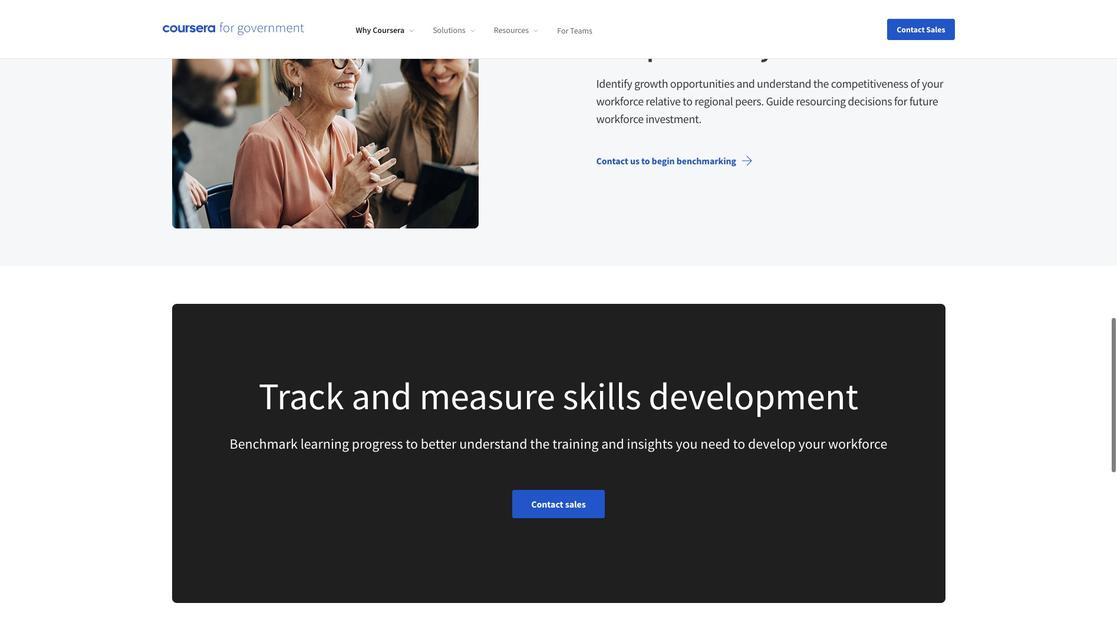 Task type: describe. For each thing, give the bounding box(es) containing it.
organization's
[[763, 1, 922, 36]]

1 horizontal spatial your
[[799, 435, 825, 453]]

teams
[[570, 25, 592, 36]]

track
[[259, 373, 344, 420]]

solutions
[[433, 25, 466, 36]]

coursera
[[373, 25, 405, 36]]

benchmarking
[[677, 155, 736, 167]]

your inside compare your organization's skill proficiency
[[706, 1, 758, 36]]

contact sales link
[[512, 491, 605, 519]]

progress
[[352, 435, 403, 453]]

begin
[[652, 155, 675, 167]]

peers.
[[735, 94, 764, 109]]

to inside contact us to begin benchmarking link
[[641, 155, 650, 167]]

1 horizontal spatial and
[[601, 435, 624, 453]]

and inside identify growth opportunities and understand the competitiveness of your workforce relative to regional peers. guide resourcing decisions for future workforce investment.
[[737, 76, 755, 91]]

your inside identify growth opportunities and understand the competitiveness of your workforce relative to regional peers. guide resourcing decisions for future workforce investment.
[[922, 76, 943, 91]]

contact sales
[[897, 24, 945, 34]]

for teams
[[557, 25, 592, 36]]

contact sales
[[531, 499, 586, 511]]

resourcing
[[796, 94, 846, 109]]

benchmark learning progress to better understand the training and insights you need to develop your workforce
[[230, 435, 888, 453]]

benchmark
[[230, 435, 298, 453]]

the inside identify growth opportunities and understand the competitiveness of your workforce relative to regional peers. guide resourcing decisions for future workforce investment.
[[813, 76, 829, 91]]

0 horizontal spatial understand
[[459, 435, 527, 453]]

of
[[910, 76, 920, 91]]

better
[[421, 435, 457, 453]]

sales
[[565, 499, 586, 511]]

growth
[[634, 76, 668, 91]]

2 vertical spatial workforce
[[828, 435, 888, 453]]

to inside identify growth opportunities and understand the competitiveness of your workforce relative to regional peers. guide resourcing decisions for future workforce investment.
[[683, 94, 692, 109]]

identify
[[596, 76, 632, 91]]

1 vertical spatial workforce
[[596, 112, 644, 126]]

for
[[894, 94, 907, 109]]

track and measure skills development
[[259, 373, 858, 420]]

relative
[[646, 94, 681, 109]]

for teams link
[[557, 25, 592, 36]]

for
[[557, 25, 569, 36]]

investment.
[[646, 112, 702, 126]]

us
[[630, 155, 640, 167]]

0 vertical spatial workforce
[[596, 94, 644, 109]]

competitiveness
[[831, 76, 908, 91]]

skills
[[563, 373, 641, 420]]

regional
[[695, 94, 733, 109]]

why
[[356, 25, 371, 36]]



Task type: locate. For each thing, give the bounding box(es) containing it.
0 vertical spatial and
[[737, 76, 755, 91]]

the left training
[[530, 435, 550, 453]]

1 horizontal spatial understand
[[757, 76, 811, 91]]

guide
[[766, 94, 794, 109]]

to up investment.
[[683, 94, 692, 109]]

opportunities
[[670, 76, 734, 91]]

2 vertical spatial and
[[601, 435, 624, 453]]

understand down measure
[[459, 435, 527, 453]]

contact sales button
[[887, 19, 955, 40]]

contact for contact us to begin benchmarking
[[596, 155, 628, 167]]

the up resourcing
[[813, 76, 829, 91]]

contact left us
[[596, 155, 628, 167]]

decisions
[[848, 94, 892, 109]]

contact for contact sales
[[531, 499, 563, 511]]

1 horizontal spatial the
[[813, 76, 829, 91]]

and up peers.
[[737, 76, 755, 91]]

need
[[701, 435, 730, 453]]

resources link
[[494, 25, 538, 36]]

0 vertical spatial your
[[706, 1, 758, 36]]

0 horizontal spatial your
[[706, 1, 758, 36]]

1 vertical spatial and
[[351, 373, 412, 420]]

0 horizontal spatial the
[[530, 435, 550, 453]]

0 horizontal spatial contact
[[531, 499, 563, 511]]

workforce
[[596, 94, 644, 109], [596, 112, 644, 126], [828, 435, 888, 453]]

2 horizontal spatial contact
[[897, 24, 925, 34]]

to right us
[[641, 155, 650, 167]]

contact for contact sales
[[897, 24, 925, 34]]

future
[[909, 94, 938, 109]]

skill
[[596, 29, 642, 64]]

2 horizontal spatial your
[[922, 76, 943, 91]]

0 vertical spatial the
[[813, 76, 829, 91]]

understand inside identify growth opportunities and understand the competitiveness of your workforce relative to regional peers. guide resourcing decisions for future workforce investment.
[[757, 76, 811, 91]]

why coursera link
[[356, 25, 414, 36]]

to left the better on the bottom of the page
[[406, 435, 418, 453]]

resources
[[494, 25, 529, 36]]

you
[[676, 435, 698, 453]]

develop
[[748, 435, 796, 453]]

contact us to begin benchmarking link
[[587, 147, 762, 175]]

2 vertical spatial your
[[799, 435, 825, 453]]

measure
[[419, 373, 555, 420]]

benchmark skills image
[[172, 0, 478, 229]]

to right need
[[733, 435, 745, 453]]

contact inside contact sales link
[[531, 499, 563, 511]]

and left insights
[[601, 435, 624, 453]]

solutions link
[[433, 25, 475, 36]]

proficiency
[[647, 29, 773, 64]]

insights
[[627, 435, 673, 453]]

0 vertical spatial understand
[[757, 76, 811, 91]]

1 vertical spatial contact
[[596, 155, 628, 167]]

coursera for government image
[[162, 22, 304, 36]]

training
[[553, 435, 599, 453]]

contact
[[897, 24, 925, 34], [596, 155, 628, 167], [531, 499, 563, 511]]

contact left sales at the right of the page
[[531, 499, 563, 511]]

contact inside contact us to begin benchmarking link
[[596, 155, 628, 167]]

2 horizontal spatial and
[[737, 76, 755, 91]]

2 vertical spatial contact
[[531, 499, 563, 511]]

the
[[813, 76, 829, 91], [530, 435, 550, 453]]

understand
[[757, 76, 811, 91], [459, 435, 527, 453]]

and
[[737, 76, 755, 91], [351, 373, 412, 420], [601, 435, 624, 453]]

sales
[[926, 24, 945, 34]]

why coursera
[[356, 25, 405, 36]]

and up "progress"
[[351, 373, 412, 420]]

learning
[[300, 435, 349, 453]]

contact left the 'sales'
[[897, 24, 925, 34]]

1 horizontal spatial contact
[[596, 155, 628, 167]]

0 horizontal spatial and
[[351, 373, 412, 420]]

development
[[649, 373, 858, 420]]

contact inside button
[[897, 24, 925, 34]]

compare
[[596, 1, 701, 36]]

your
[[706, 1, 758, 36], [922, 76, 943, 91], [799, 435, 825, 453]]

1 vertical spatial understand
[[459, 435, 527, 453]]

identify growth opportunities and understand the competitiveness of your workforce relative to regional peers. guide resourcing decisions for future workforce investment.
[[596, 76, 943, 126]]

1 vertical spatial the
[[530, 435, 550, 453]]

compare your organization's skill proficiency
[[596, 1, 922, 64]]

0 vertical spatial contact
[[897, 24, 925, 34]]

contact us to begin benchmarking
[[596, 155, 736, 167]]

understand up the guide
[[757, 76, 811, 91]]

1 vertical spatial your
[[922, 76, 943, 91]]

to
[[683, 94, 692, 109], [641, 155, 650, 167], [406, 435, 418, 453], [733, 435, 745, 453]]



Task type: vqa. For each thing, say whether or not it's contained in the screenshot.
the Identify
yes



